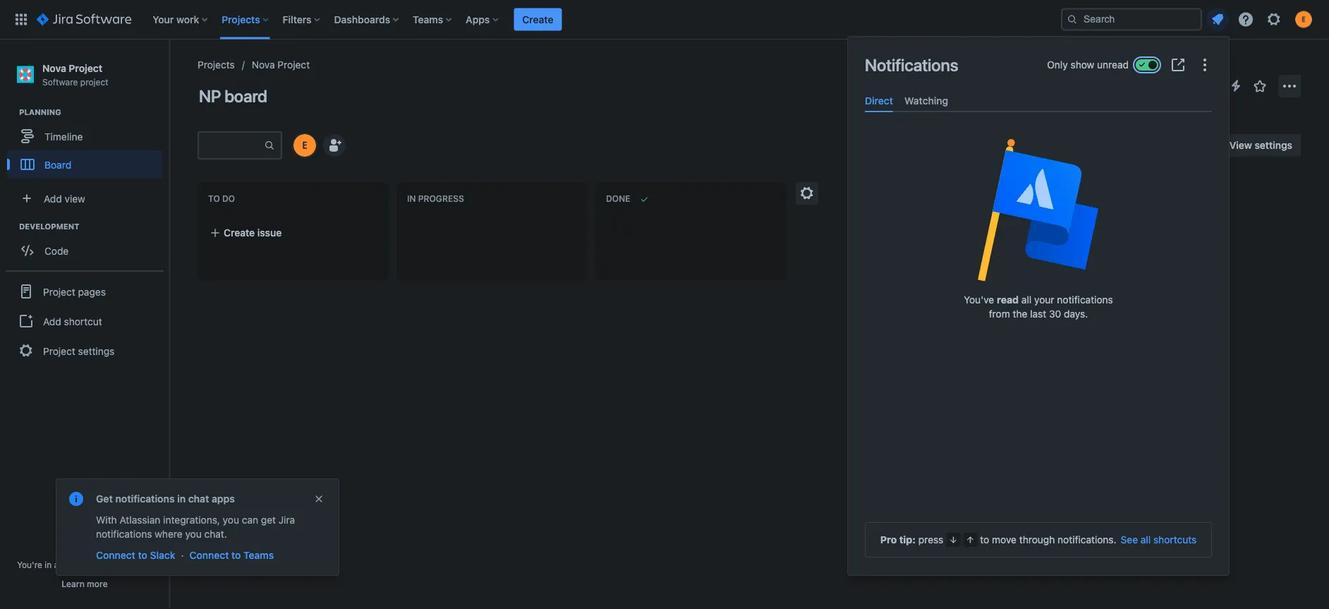 Task type: locate. For each thing, give the bounding box(es) containing it.
0 horizontal spatial nova
[[42, 62, 66, 74]]

2 horizontal spatial to
[[980, 534, 990, 546]]

tab list
[[860, 89, 1218, 112]]

project pages link
[[6, 276, 164, 307]]

connect to slack
[[96, 549, 175, 561]]

add left view
[[44, 193, 62, 204]]

projects for projects link
[[198, 59, 235, 71]]

learn
[[62, 579, 85, 589]]

in progress
[[407, 194, 464, 204]]

create button
[[514, 8, 562, 31]]

1 horizontal spatial more image
[[1282, 78, 1298, 95]]

notifications image
[[1210, 11, 1226, 28]]

in left chat
[[177, 493, 186, 505]]

1 horizontal spatial to
[[232, 549, 241, 561]]

connect to teams button
[[188, 547, 275, 564]]

press
[[919, 534, 944, 546]]

settings inside button
[[1255, 139, 1293, 151]]

projects up projects link
[[222, 13, 260, 25]]

0 horizontal spatial connect
[[96, 549, 135, 561]]

notifications
[[1057, 294, 1113, 306], [115, 493, 175, 505], [96, 528, 152, 540]]

in
[[407, 194, 416, 204]]

move
[[992, 534, 1017, 546]]

in
[[177, 493, 186, 505], [45, 560, 52, 569]]

notifications up atlassian
[[115, 493, 175, 505]]

1 vertical spatial create
[[224, 227, 255, 239]]

teams inside 'dropdown button'
[[413, 13, 443, 25]]

notifications
[[865, 55, 959, 75]]

projects up np
[[198, 59, 235, 71]]

add
[[44, 193, 62, 204], [43, 315, 61, 327]]

projects button
[[218, 8, 274, 31]]

nova up the software
[[42, 62, 66, 74]]

watching
[[905, 95, 949, 106]]

you left can
[[223, 514, 239, 526]]

you down the integrations,
[[185, 528, 202, 540]]

more image right 'open notifications in a new tab' image
[[1197, 56, 1214, 73]]

teams left apps
[[413, 13, 443, 25]]

alert
[[56, 479, 339, 575]]

0 vertical spatial all
[[1022, 294, 1032, 306]]

nova inside nova project software project
[[42, 62, 66, 74]]

you
[[223, 514, 239, 526], [185, 528, 202, 540]]

2 vertical spatial notifications
[[96, 528, 152, 540]]

connect to teams
[[189, 549, 274, 561]]

add inside popup button
[[44, 193, 62, 204]]

you've read
[[964, 294, 1019, 306]]

development group
[[7, 221, 169, 269]]

settings right view
[[1255, 139, 1293, 151]]

issue
[[257, 227, 282, 239]]

alert containing get notifications in chat apps
[[56, 479, 339, 575]]

projects link
[[198, 56, 235, 73]]

create
[[522, 13, 554, 25], [224, 227, 255, 239]]

sidebar navigation image
[[154, 56, 185, 85]]

0 horizontal spatial create
[[224, 227, 255, 239]]

in left the a
[[45, 560, 52, 569]]

banner containing your work
[[0, 0, 1330, 40]]

nova for nova project
[[252, 59, 275, 71]]

0 horizontal spatial all
[[1022, 294, 1032, 306]]

0 vertical spatial more image
[[1197, 56, 1214, 73]]

code link
[[7, 237, 162, 265]]

settings
[[1255, 139, 1293, 151], [78, 345, 115, 357]]

nova project
[[252, 59, 310, 71]]

do
[[222, 194, 235, 204]]

timeline link
[[7, 122, 162, 150]]

board
[[44, 159, 71, 170]]

pro
[[881, 534, 897, 546]]

1 horizontal spatial connect
[[189, 549, 229, 561]]

board
[[224, 86, 267, 106]]

1 vertical spatial teams
[[244, 549, 274, 561]]

1 vertical spatial more image
[[1282, 78, 1298, 95]]

project right managed
[[124, 560, 152, 569]]

1 horizontal spatial nova
[[252, 59, 275, 71]]

configure board image
[[799, 185, 816, 202]]

create left issue
[[224, 227, 255, 239]]

add view button
[[8, 184, 161, 213]]

tab list containing direct
[[860, 89, 1218, 112]]

Search this board text field
[[199, 133, 264, 158]]

more image
[[1197, 56, 1214, 73], [1282, 78, 1298, 95]]

last
[[1030, 308, 1047, 320]]

1 connect from the left
[[96, 549, 135, 561]]

your
[[1035, 294, 1055, 306]]

0 horizontal spatial project
[[80, 77, 108, 87]]

teams inside button
[[244, 549, 274, 561]]

0 horizontal spatial you
[[185, 528, 202, 540]]

get
[[96, 493, 113, 505]]

nova inside nova project link
[[252, 59, 275, 71]]

0 vertical spatial settings
[[1255, 139, 1293, 151]]

0 horizontal spatial to
[[138, 549, 147, 561]]

1 vertical spatial you
[[185, 528, 202, 540]]

0 horizontal spatial teams
[[244, 549, 274, 561]]

notifications.
[[1058, 534, 1117, 546]]

pages
[[78, 286, 106, 297]]

teams
[[413, 13, 443, 25], [244, 549, 274, 561]]

nova for nova project software project
[[42, 62, 66, 74]]

apps
[[212, 493, 235, 505]]

0 vertical spatial projects
[[222, 13, 260, 25]]

project right the software
[[80, 77, 108, 87]]

project settings link
[[6, 335, 164, 366]]

1 horizontal spatial create
[[522, 13, 554, 25]]

projects for the projects popup button
[[222, 13, 260, 25]]

project
[[80, 77, 108, 87], [124, 560, 152, 569]]

group
[[6, 270, 164, 371]]

group
[[1008, 141, 1036, 150]]

add left shortcut
[[43, 315, 61, 327]]

planning image
[[2, 104, 19, 121]]

nova up board
[[252, 59, 275, 71]]

1 vertical spatial projects
[[198, 59, 235, 71]]

development
[[19, 222, 79, 231]]

0 vertical spatial add
[[44, 193, 62, 204]]

add inside button
[[43, 315, 61, 327]]

timeline
[[44, 130, 83, 142]]

you're
[[17, 560, 42, 569]]

dashboards button
[[330, 8, 404, 31]]

all up the
[[1022, 294, 1032, 306]]

1 horizontal spatial project
[[124, 560, 152, 569]]

1 vertical spatial add
[[43, 315, 61, 327]]

notifications down atlassian
[[96, 528, 152, 540]]

the
[[1013, 308, 1028, 320]]

to move through notifications.
[[980, 534, 1117, 546]]

create for create issue
[[224, 227, 255, 239]]

add shortcut
[[43, 315, 102, 327]]

nova
[[252, 59, 275, 71], [42, 62, 66, 74]]

get
[[261, 514, 276, 526]]

to inside notifications dialog
[[980, 534, 990, 546]]

connect for connect to slack
[[96, 549, 135, 561]]

30
[[1049, 308, 1062, 320]]

0 vertical spatial create
[[522, 13, 554, 25]]

1 horizontal spatial settings
[[1255, 139, 1293, 151]]

connect up more
[[96, 549, 135, 561]]

more image right star np board icon
[[1282, 78, 1298, 95]]

0 vertical spatial notifications
[[1057, 294, 1113, 306]]

project inside nova project software project
[[69, 62, 102, 74]]

open notifications in a new tab image
[[1170, 56, 1187, 73]]

project
[[278, 59, 310, 71], [69, 62, 102, 74], [43, 286, 75, 297], [43, 345, 75, 357]]

1 horizontal spatial teams
[[413, 13, 443, 25]]

filters button
[[278, 8, 326, 31]]

all right see
[[1141, 534, 1151, 546]]

1 vertical spatial in
[[45, 560, 52, 569]]

1 vertical spatial all
[[1141, 534, 1151, 546]]

settings down add shortcut button
[[78, 345, 115, 357]]

tab list inside notifications dialog
[[860, 89, 1218, 112]]

settings for project settings
[[78, 345, 115, 357]]

0 horizontal spatial more image
[[1197, 56, 1214, 73]]

0 horizontal spatial settings
[[78, 345, 115, 357]]

1 horizontal spatial all
[[1141, 534, 1151, 546]]

direct tab panel
[[860, 112, 1218, 125]]

filters
[[283, 13, 312, 25]]

your profile and settings image
[[1296, 11, 1313, 28]]

automations menu button icon image
[[1228, 77, 1245, 94]]

0 vertical spatial teams
[[413, 13, 443, 25]]

search image
[[1067, 14, 1078, 25]]

connect down chat.
[[189, 549, 229, 561]]

dashboards
[[334, 13, 390, 25]]

to
[[208, 194, 220, 204]]

notifications up days.
[[1057, 294, 1113, 306]]

connect to slack button
[[95, 547, 177, 564]]

planning
[[19, 108, 61, 117]]

all inside all your notifications from the last 30 days.
[[1022, 294, 1032, 306]]

create inside primary element
[[522, 13, 554, 25]]

0 vertical spatial project
[[80, 77, 108, 87]]

board link
[[7, 150, 162, 179]]

banner
[[0, 0, 1330, 40]]

np
[[199, 86, 221, 106]]

arrow down image
[[948, 534, 959, 546]]

all inside button
[[1141, 534, 1151, 546]]

days.
[[1064, 308, 1088, 320]]

1 vertical spatial settings
[[78, 345, 115, 357]]

by
[[1038, 141, 1048, 150]]

create right "apps" 'popup button'
[[522, 13, 554, 25]]

development image
[[2, 218, 19, 235]]

teams down can
[[244, 549, 274, 561]]

nova project link
[[252, 56, 310, 73]]

add view
[[44, 193, 85, 204]]

2 connect from the left
[[189, 549, 229, 561]]

progress
[[418, 194, 464, 204]]

projects
[[222, 13, 260, 25], [198, 59, 235, 71]]

0 vertical spatial you
[[223, 514, 239, 526]]

jira software image
[[37, 11, 131, 28], [37, 11, 131, 28]]

projects inside popup button
[[222, 13, 260, 25]]

1 horizontal spatial in
[[177, 493, 186, 505]]

project up the software
[[69, 62, 102, 74]]



Task type: describe. For each thing, give the bounding box(es) containing it.
notifications dialog
[[848, 37, 1229, 575]]

apps button
[[462, 8, 504, 31]]

appswitcher icon image
[[13, 11, 30, 28]]

settings for view settings
[[1255, 139, 1293, 151]]

team-
[[61, 560, 85, 569]]

pro tip: press
[[881, 534, 944, 546]]

teams button
[[409, 8, 457, 31]]

0 horizontal spatial in
[[45, 560, 52, 569]]

notifications inside all your notifications from the last 30 days.
[[1057, 294, 1113, 306]]

to do
[[208, 194, 235, 204]]

integrations,
[[163, 514, 220, 526]]

done
[[606, 194, 630, 204]]

apps
[[466, 13, 490, 25]]

learn more
[[62, 579, 108, 589]]

planning group
[[7, 107, 169, 183]]

tip:
[[900, 534, 916, 546]]

create issue
[[224, 227, 282, 239]]

eloisefrancis23 image
[[294, 134, 316, 157]]

your
[[153, 13, 174, 25]]

your work button
[[148, 8, 213, 31]]

group by
[[1008, 141, 1048, 150]]

all your notifications from the last 30 days.
[[989, 294, 1113, 320]]

slack
[[150, 549, 175, 561]]

add for add view
[[44, 193, 62, 204]]

connect for connect to teams
[[189, 549, 229, 561]]

work
[[176, 13, 199, 25]]

a
[[54, 560, 59, 569]]

can
[[242, 514, 258, 526]]

view
[[1230, 139, 1252, 151]]

shortcut
[[64, 315, 102, 327]]

Search field
[[1061, 8, 1203, 31]]

with atlassian integrations, you can get jira notifications where you chat.
[[96, 514, 295, 540]]

add shortcut button
[[6, 307, 164, 335]]

project settings
[[43, 345, 115, 357]]

with
[[96, 514, 117, 526]]

settings image
[[1266, 11, 1283, 28]]

chat.
[[204, 528, 227, 540]]

1 vertical spatial project
[[124, 560, 152, 569]]

get notifications in chat apps
[[96, 493, 235, 505]]

you've
[[964, 294, 994, 306]]

read
[[997, 294, 1019, 306]]

project inside nova project software project
[[80, 77, 108, 87]]

project up add shortcut
[[43, 286, 75, 297]]

chat
[[188, 493, 209, 505]]

to for connect to slack
[[138, 549, 147, 561]]

1 horizontal spatial you
[[223, 514, 239, 526]]

from
[[989, 308, 1010, 320]]

managed
[[85, 560, 122, 569]]

arrow up image
[[965, 534, 976, 546]]

atlassian
[[120, 514, 160, 526]]

to for connect to teams
[[232, 549, 241, 561]]

more
[[87, 579, 108, 589]]

notifications inside with atlassian integrations, you can get jira notifications where you chat.
[[96, 528, 152, 540]]

create issue button
[[201, 220, 385, 246]]

see all shortcuts button
[[1121, 533, 1197, 547]]

through
[[1020, 534, 1055, 546]]

learn more button
[[62, 578, 108, 589]]

nova project software project
[[42, 62, 108, 87]]

project down add shortcut
[[43, 345, 75, 357]]

unread
[[1097, 59, 1129, 71]]

help image
[[1238, 11, 1255, 28]]

where
[[155, 528, 183, 540]]

project down filters
[[278, 59, 310, 71]]

np board
[[199, 86, 267, 106]]

jira
[[279, 514, 295, 526]]

only
[[1047, 59, 1068, 71]]

code
[[44, 245, 69, 256]]

only show unread
[[1047, 59, 1129, 71]]

group containing project pages
[[6, 270, 164, 371]]

view settings button
[[1202, 134, 1301, 157]]

project pages
[[43, 286, 106, 297]]

you're in a team-managed project
[[17, 560, 152, 569]]

shortcuts
[[1154, 534, 1197, 546]]

dismiss image
[[313, 493, 325, 505]]

view
[[65, 193, 85, 204]]

star np board image
[[1252, 78, 1269, 95]]

1 vertical spatial notifications
[[115, 493, 175, 505]]

add people image
[[326, 137, 343, 154]]

info image
[[68, 490, 85, 507]]

see
[[1121, 534, 1138, 546]]

see all shortcuts
[[1121, 534, 1197, 546]]

your work
[[153, 13, 199, 25]]

show
[[1071, 59, 1095, 71]]

primary element
[[8, 0, 1061, 39]]

direct
[[865, 95, 893, 106]]

0 vertical spatial in
[[177, 493, 186, 505]]

create for create
[[522, 13, 554, 25]]

add for add shortcut
[[43, 315, 61, 327]]

view settings
[[1230, 139, 1293, 151]]

software
[[42, 77, 78, 87]]



Task type: vqa. For each thing, say whether or not it's contained in the screenshot.
Create issue
yes



